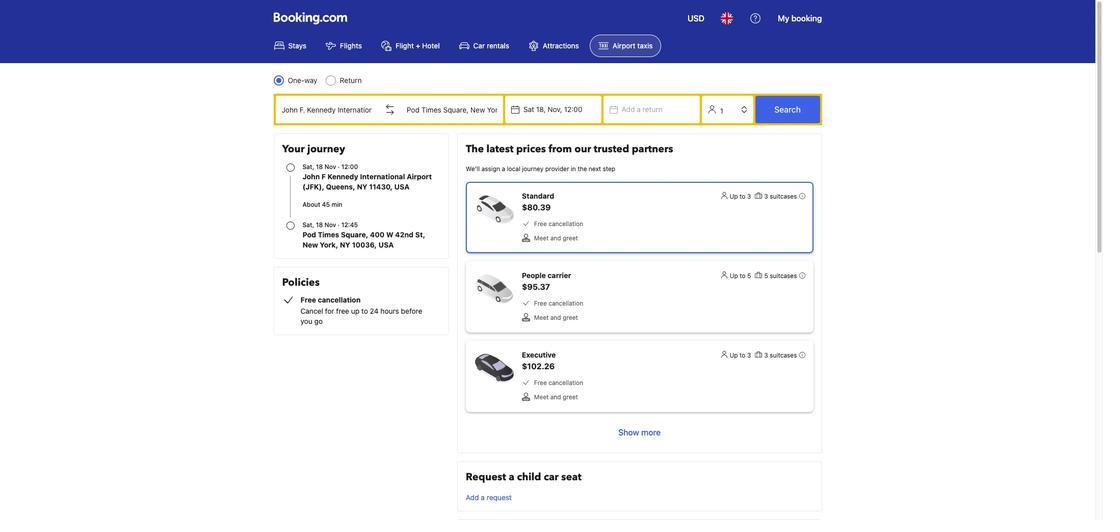 Task type: describe. For each thing, give the bounding box(es) containing it.
flight + hotel link
[[373, 35, 448, 57]]

people
[[522, 271, 546, 280]]

step
[[603, 165, 615, 173]]

12:00 timer
[[341, 163, 358, 171]]

st,
[[415, 230, 425, 239]]

pod
[[303, 230, 316, 239]]

flight
[[396, 41, 414, 50]]

Drop-off location text field
[[401, 97, 503, 122]]

11430,
[[369, 183, 393, 191]]

free cancellation cancel for free up to 24 hours before you go
[[301, 296, 422, 326]]

free cancellation for $95.37
[[534, 300, 583, 307]]

flights link
[[317, 35, 371, 57]]

up to 3 for $102.26
[[730, 352, 751, 359]]

nov for times
[[325, 221, 336, 229]]

up
[[351, 307, 360, 316]]

next
[[589, 165, 601, 173]]

stays
[[288, 41, 306, 50]]

standard $80.39
[[522, 192, 554, 212]]

cancellation for $102.26
[[549, 379, 583, 387]]

my booking link
[[772, 6, 828, 31]]

hotel
[[422, 41, 440, 50]]

and for $80.39
[[550, 235, 561, 242]]

flight + hotel
[[396, 41, 440, 50]]

booking
[[792, 14, 822, 23]]

the
[[466, 142, 484, 156]]

sat, for john
[[303, 163, 314, 171]]

free
[[336, 307, 349, 316]]

my booking
[[778, 14, 822, 23]]

2 5 from the left
[[764, 272, 768, 280]]

24
[[370, 307, 379, 316]]

request
[[466, 471, 506, 484]]

free cancellation for $102.26
[[534, 379, 583, 387]]

12:45
[[341, 221, 358, 229]]

meet for $95.37
[[534, 314, 549, 322]]

suitcases for carrier
[[770, 272, 797, 280]]

add a return
[[622, 105, 663, 114]]

$95.37
[[522, 282, 550, 292]]

· for square,
[[338, 221, 340, 229]]

new
[[303, 241, 318, 249]]

we'll
[[466, 165, 480, 173]]

times
[[318, 230, 339, 239]]

people carrier $95.37
[[522, 271, 571, 292]]

for
[[325, 307, 334, 316]]

taxis
[[637, 41, 653, 50]]

partners
[[632, 142, 673, 156]]

john
[[303, 172, 320, 181]]

12:45 timer
[[341, 221, 358, 229]]

1 vertical spatial journey
[[522, 165, 544, 173]]

$102.26
[[522, 362, 555, 371]]

add a return button
[[603, 96, 700, 123]]

up to 3 for $80.39
[[730, 193, 751, 200]]

up to 5
[[730, 272, 751, 280]]

from
[[549, 142, 572, 156]]

$80.39
[[522, 203, 551, 212]]

greet for $102.26
[[563, 394, 578, 401]]

my
[[778, 14, 790, 23]]

attractions link
[[520, 35, 588, 57]]

child
[[517, 471, 541, 484]]

search button
[[755, 96, 820, 123]]

you
[[301, 317, 312, 326]]

cancellation for $80.39
[[549, 220, 583, 228]]

up for $80.39
[[730, 193, 738, 200]]

free cancellation for $80.39
[[534, 220, 583, 228]]

one-way
[[288, 76, 317, 85]]

return
[[340, 76, 362, 85]]

and for $95.37
[[550, 314, 561, 322]]

usa inside sat, 18 nov · 12:45 pod times square, 400 w 42nd st, new york, ny 10036, usa
[[379, 241, 394, 249]]

Pick-up location field
[[276, 97, 378, 122]]

flights
[[340, 41, 362, 50]]

Drop-off location field
[[401, 97, 503, 122]]

sat 18, nov, 12:00 button
[[505, 96, 601, 123]]

and for $102.26
[[550, 394, 561, 401]]

free for $95.37
[[534, 300, 547, 307]]

the
[[578, 165, 587, 173]]

our
[[575, 142, 591, 156]]

search
[[774, 105, 801, 114]]

min
[[332, 201, 342, 209]]

car
[[473, 41, 485, 50]]

attractions
[[543, 41, 579, 50]]

add a request button
[[466, 493, 512, 503]]

policies
[[282, 276, 320, 290]]

show more button
[[466, 421, 813, 445]]

+
[[416, 41, 420, 50]]

12:00 inside 'sat, 18 nov · 12:00 john f kennedy international airport (jfk), queens, ny 11430, usa'
[[341, 163, 358, 171]]

ny inside sat, 18 nov · 12:45 pod times square, 400 w 42nd st, new york, ny 10036, usa
[[340, 241, 350, 249]]

suitcases for $102.26
[[770, 352, 797, 359]]

18,
[[536, 105, 546, 114]]

10036,
[[352, 241, 377, 249]]

45
[[322, 201, 330, 209]]

your
[[282, 142, 305, 156]]

prices
[[516, 142, 546, 156]]

request a child car seat
[[466, 471, 582, 484]]

3 suitcases for $102.26
[[764, 352, 797, 359]]

about
[[303, 201, 320, 209]]

standard
[[522, 192, 554, 200]]

one-
[[288, 76, 305, 85]]

3 suitcases for $80.39
[[764, 193, 797, 200]]

airport inside 'sat, 18 nov · 12:00 john f kennedy international airport (jfk), queens, ny 11430, usa'
[[407, 172, 432, 181]]

york,
[[320, 241, 338, 249]]



Task type: locate. For each thing, give the bounding box(es) containing it.
nov
[[325, 163, 336, 171], [325, 221, 336, 229]]

cancellation
[[549, 220, 583, 228], [318, 296, 361, 304], [549, 300, 583, 307], [549, 379, 583, 387]]

ny
[[357, 183, 367, 191], [340, 241, 350, 249]]

0 horizontal spatial airport
[[407, 172, 432, 181]]

0 vertical spatial meet
[[534, 235, 549, 242]]

3 suitcases from the top
[[770, 352, 797, 359]]

usa down w
[[379, 241, 394, 249]]

hours
[[381, 307, 399, 316]]

meet and greet for $95.37
[[534, 314, 578, 322]]

2 vertical spatial meet
[[534, 394, 549, 401]]

show
[[618, 428, 639, 437]]

car rentals
[[473, 41, 509, 50]]

1 vertical spatial up to 3
[[730, 352, 751, 359]]

greet for $95.37
[[563, 314, 578, 322]]

cancellation inside free cancellation cancel for free up to 24 hours before you go
[[318, 296, 361, 304]]

0 vertical spatial free cancellation
[[534, 220, 583, 228]]

1 vertical spatial meet
[[534, 314, 549, 322]]

0 vertical spatial suitcases
[[770, 193, 797, 200]]

the latest prices from our trusted partners
[[466, 142, 673, 156]]

journey
[[307, 142, 345, 156], [522, 165, 544, 173]]

car
[[544, 471, 559, 484]]

usa right 11430,
[[394, 183, 410, 191]]

Pick-up month number field
[[24, 102, 34, 112]]

free cancellation down '$80.39'
[[534, 220, 583, 228]]

3 greet from the top
[[563, 394, 578, 401]]

2 meet and greet from the top
[[534, 314, 578, 322]]

· left 12:45
[[338, 221, 340, 229]]

0 horizontal spatial usa
[[379, 241, 394, 249]]

executive $102.26
[[522, 351, 556, 371]]

journey right local
[[522, 165, 544, 173]]

return
[[643, 105, 663, 114]]

cancellation down carrier
[[549, 300, 583, 307]]

ny down square,
[[340, 241, 350, 249]]

3 meet and greet from the top
[[534, 394, 578, 401]]

local
[[507, 165, 521, 173]]

1 vertical spatial suitcases
[[770, 272, 797, 280]]

2 vertical spatial meet and greet
[[534, 394, 578, 401]]

2 meet from the top
[[534, 314, 549, 322]]

kennedy
[[328, 172, 358, 181]]

nov up f
[[325, 163, 336, 171]]

queens,
[[326, 183, 355, 191]]

a for child
[[509, 471, 515, 484]]

0 vertical spatial nov
[[325, 163, 336, 171]]

18 for f
[[316, 163, 323, 171]]

free for $102.26
[[534, 379, 547, 387]]

sat, up john
[[303, 163, 314, 171]]

go
[[314, 317, 323, 326]]

w
[[386, 230, 393, 239]]

up for $102.26
[[730, 352, 738, 359]]

show more
[[618, 428, 661, 437]]

· inside 'sat, 18 nov · 12:00 john f kennedy international airport (jfk), queens, ny 11430, usa'
[[338, 163, 340, 171]]

12:00 inside 'button'
[[564, 105, 583, 114]]

meet
[[534, 235, 549, 242], [534, 314, 549, 322], [534, 394, 549, 401]]

400
[[370, 230, 385, 239]]

a for request
[[481, 494, 485, 502]]

18 up times
[[316, 221, 323, 229]]

nov inside 'sat, 18 nov · 12:00 john f kennedy international airport (jfk), queens, ny 11430, usa'
[[325, 163, 336, 171]]

usd button
[[682, 6, 711, 31]]

1 meet from the top
[[534, 235, 549, 242]]

1 vertical spatial nov
[[325, 221, 336, 229]]

3 meet from the top
[[534, 394, 549, 401]]

circle empty image
[[286, 222, 294, 230]]

1 meet and greet from the top
[[534, 235, 578, 242]]

1 vertical spatial meet and greet
[[534, 314, 578, 322]]

· up 'kennedy'
[[338, 163, 340, 171]]

1 vertical spatial 18
[[316, 221, 323, 229]]

meet and greet down $102.26 at the bottom of the page
[[534, 394, 578, 401]]

1 up from the top
[[730, 193, 738, 200]]

free cancellation down $102.26 at the bottom of the page
[[534, 379, 583, 387]]

free down '$80.39'
[[534, 220, 547, 228]]

2 up from the top
[[730, 272, 738, 280]]

1 and from the top
[[550, 235, 561, 242]]

sat, inside 'sat, 18 nov · 12:00 john f kennedy international airport (jfk), queens, ny 11430, usa'
[[303, 163, 314, 171]]

0 vertical spatial greet
[[563, 235, 578, 242]]

42nd
[[395, 230, 414, 239]]

add for add a return
[[622, 105, 635, 114]]

12:00
[[564, 105, 583, 114], [341, 163, 358, 171]]

trusted
[[594, 142, 629, 156]]

to for $102.26
[[740, 352, 746, 359]]

1 vertical spatial and
[[550, 314, 561, 322]]

meet and greet down $95.37 on the bottom
[[534, 314, 578, 322]]

1 vertical spatial 3 suitcases
[[764, 352, 797, 359]]

meet down $95.37 on the bottom
[[534, 314, 549, 322]]

2 and from the top
[[550, 314, 561, 322]]

Pick-up year number field
[[40, 102, 59, 112]]

1 suitcases from the top
[[770, 193, 797, 200]]

stays link
[[265, 35, 315, 57]]

1 horizontal spatial usa
[[394, 183, 410, 191]]

1 vertical spatial add
[[466, 494, 479, 502]]

0 vertical spatial meet and greet
[[534, 235, 578, 242]]

cancellation for $95.37
[[549, 300, 583, 307]]

cancellation down '$80.39'
[[549, 220, 583, 228]]

1 free cancellation from the top
[[534, 220, 583, 228]]

1 horizontal spatial add
[[622, 105, 635, 114]]

and down $102.26 at the bottom of the page
[[550, 394, 561, 401]]

to for $80.39
[[740, 193, 746, 200]]

0 horizontal spatial journey
[[307, 142, 345, 156]]

· for kennedy
[[338, 163, 340, 171]]

usa inside 'sat, 18 nov · 12:00 john f kennedy international airport (jfk), queens, ny 11430, usa'
[[394, 183, 410, 191]]

1 greet from the top
[[563, 235, 578, 242]]

0 vertical spatial 12:00
[[564, 105, 583, 114]]

latest
[[487, 142, 514, 156]]

meet and greet for $102.26
[[534, 394, 578, 401]]

2 · from the top
[[338, 221, 340, 229]]

free for $80.39
[[534, 220, 547, 228]]

ny left 11430,
[[357, 183, 367, 191]]

free inside free cancellation cancel for free up to 24 hours before you go
[[301, 296, 316, 304]]

2 vertical spatial suitcases
[[770, 352, 797, 359]]

suitcases
[[770, 193, 797, 200], [770, 272, 797, 280], [770, 352, 797, 359]]

0 vertical spatial ·
[[338, 163, 340, 171]]

f
[[322, 172, 326, 181]]

1 horizontal spatial 12:00
[[564, 105, 583, 114]]

2 up to 3 from the top
[[730, 352, 751, 359]]

1 vertical spatial sat,
[[303, 221, 314, 229]]

1 vertical spatial 12:00
[[341, 163, 358, 171]]

sat 18, nov, 12:00
[[523, 105, 583, 114]]

0 vertical spatial journey
[[307, 142, 345, 156]]

airport taxis link
[[590, 35, 662, 57]]

1 vertical spatial airport
[[407, 172, 432, 181]]

before
[[401, 307, 422, 316]]

0 vertical spatial and
[[550, 235, 561, 242]]

2 free cancellation from the top
[[534, 300, 583, 307]]

airport
[[613, 41, 636, 50], [407, 172, 432, 181]]

1 vertical spatial free cancellation
[[534, 300, 583, 307]]

sat
[[523, 105, 534, 114]]

meet down $102.26 at the bottom of the page
[[534, 394, 549, 401]]

airport taxis
[[613, 41, 653, 50]]

Pick-up day number field
[[8, 102, 18, 112]]

2 vertical spatial and
[[550, 394, 561, 401]]

ny inside 'sat, 18 nov · 12:00 john f kennedy international airport (jfk), queens, ny 11430, usa'
[[357, 183, 367, 191]]

1 18 from the top
[[316, 163, 323, 171]]

up for carrier
[[730, 272, 738, 280]]

1 up to 3 from the top
[[730, 193, 751, 200]]

greet for $80.39
[[563, 235, 578, 242]]

3 and from the top
[[550, 394, 561, 401]]

add a request
[[466, 494, 512, 502]]

free cancellation down people carrier $95.37
[[534, 300, 583, 307]]

booking.com image
[[274, 12, 347, 24]]

18 for times
[[316, 221, 323, 229]]

nov up times
[[325, 221, 336, 229]]

sat, up pod
[[303, 221, 314, 229]]

cancel
[[301, 307, 323, 316]]

to
[[740, 193, 746, 200], [740, 272, 746, 280], [361, 307, 368, 316], [740, 352, 746, 359]]

cancellation up "free"
[[318, 296, 361, 304]]

2 suitcases from the top
[[770, 272, 797, 280]]

0 vertical spatial 18
[[316, 163, 323, 171]]

1 vertical spatial greet
[[563, 314, 578, 322]]

add for add a request
[[466, 494, 479, 502]]

18 inside 'sat, 18 nov · 12:00 john f kennedy international airport (jfk), queens, ny 11430, usa'
[[316, 163, 323, 171]]

assign
[[482, 165, 500, 173]]

18 inside sat, 18 nov · 12:45 pod times square, 400 w 42nd st, new york, ny 10036, usa
[[316, 221, 323, 229]]

1 horizontal spatial airport
[[613, 41, 636, 50]]

2 sat, from the top
[[303, 221, 314, 229]]

and down '$80.39'
[[550, 235, 561, 242]]

meet down '$80.39'
[[534, 235, 549, 242]]

0 vertical spatial airport
[[613, 41, 636, 50]]

0 vertical spatial add
[[622, 105, 635, 114]]

a left local
[[502, 165, 505, 173]]

usd
[[688, 14, 705, 23]]

18 up f
[[316, 163, 323, 171]]

3 suitcases
[[764, 193, 797, 200], [764, 352, 797, 359]]

meet and greet
[[534, 235, 578, 242], [534, 314, 578, 322], [534, 394, 578, 401]]

2 vertical spatial up
[[730, 352, 738, 359]]

a left child
[[509, 471, 515, 484]]

and down people carrier $95.37
[[550, 314, 561, 322]]

5 right up to 5
[[764, 272, 768, 280]]

we'll assign a local journey provider in the next step
[[466, 165, 615, 173]]

2 vertical spatial free cancellation
[[534, 379, 583, 387]]

0 horizontal spatial 5
[[747, 272, 751, 280]]

12:00 up 'kennedy'
[[341, 163, 358, 171]]

cancellation down $102.26 at the bottom of the page
[[549, 379, 583, 387]]

1 · from the top
[[338, 163, 340, 171]]

12:00 right 'nov,'
[[564, 105, 583, 114]]

rentals
[[487, 41, 509, 50]]

free up 'cancel'
[[301, 296, 316, 304]]

2 greet from the top
[[563, 314, 578, 322]]

1 vertical spatial up
[[730, 272, 738, 280]]

1 5 from the left
[[747, 272, 751, 280]]

3
[[747, 193, 751, 200], [764, 193, 768, 200], [747, 352, 751, 359], [764, 352, 768, 359]]

(jfk),
[[303, 183, 324, 191]]

Pick-up location text field
[[276, 97, 378, 122]]

3 free cancellation from the top
[[534, 379, 583, 387]]

sat, 18 nov · 12:45 pod times square, 400 w 42nd st, new york, ny 10036, usa
[[303, 221, 425, 249]]

airport left taxis at the right top of the page
[[613, 41, 636, 50]]

1 vertical spatial ny
[[340, 241, 350, 249]]

1 sat, from the top
[[303, 163, 314, 171]]

0 horizontal spatial 12:00
[[341, 163, 358, 171]]

add down request
[[466, 494, 479, 502]]

airport right the international
[[407, 172, 432, 181]]

2 3 suitcases from the top
[[764, 352, 797, 359]]

nov for f
[[325, 163, 336, 171]]

0 vertical spatial sat,
[[303, 163, 314, 171]]

a for return
[[637, 105, 641, 114]]

in
[[571, 165, 576, 173]]

meet for $102.26
[[534, 394, 549, 401]]

meet and greet down '$80.39'
[[534, 235, 578, 242]]

suitcases for $80.39
[[770, 193, 797, 200]]

0 vertical spatial usa
[[394, 183, 410, 191]]

meet and greet for $80.39
[[534, 235, 578, 242]]

journey up f
[[307, 142, 345, 156]]

a left 'request'
[[481, 494, 485, 502]]

1 3 suitcases from the top
[[764, 193, 797, 200]]

square,
[[341, 230, 368, 239]]

and
[[550, 235, 561, 242], [550, 314, 561, 322], [550, 394, 561, 401]]

request
[[487, 494, 512, 502]]

2 nov from the top
[[325, 221, 336, 229]]

0 vertical spatial up
[[730, 193, 738, 200]]

your journey
[[282, 142, 345, 156]]

carrier
[[548, 271, 571, 280]]

meet for $80.39
[[534, 235, 549, 242]]

free down $102.26 at the bottom of the page
[[534, 379, 547, 387]]

0 horizontal spatial ny
[[340, 241, 350, 249]]

nov inside sat, 18 nov · 12:45 pod times square, 400 w 42nd st, new york, ny 10036, usa
[[325, 221, 336, 229]]

a
[[637, 105, 641, 114], [502, 165, 505, 173], [509, 471, 515, 484], [481, 494, 485, 502]]

0 vertical spatial 3 suitcases
[[764, 193, 797, 200]]

1 horizontal spatial ny
[[357, 183, 367, 191]]

2 vertical spatial greet
[[563, 394, 578, 401]]

more
[[641, 428, 661, 437]]

provider
[[545, 165, 569, 173]]

free down $95.37 on the bottom
[[534, 300, 547, 307]]

3 up from the top
[[730, 352, 738, 359]]

2 18 from the top
[[316, 221, 323, 229]]

1 vertical spatial usa
[[379, 241, 394, 249]]

a left return
[[637, 105, 641, 114]]

car rentals link
[[450, 35, 518, 57]]

1 vertical spatial ·
[[338, 221, 340, 229]]

5 left 5 suitcases
[[747, 272, 751, 280]]

executive
[[522, 351, 556, 359]]

seat
[[561, 471, 582, 484]]

to inside free cancellation cancel for free up to 24 hours before you go
[[361, 307, 368, 316]]

to for carrier
[[740, 272, 746, 280]]

way
[[305, 76, 317, 85]]

0 horizontal spatial add
[[466, 494, 479, 502]]

sat, inside sat, 18 nov · 12:45 pod times square, 400 w 42nd st, new york, ny 10036, usa
[[303, 221, 314, 229]]

international
[[360, 172, 405, 181]]

1 horizontal spatial 5
[[764, 272, 768, 280]]

circle empty image
[[286, 164, 294, 172]]

1 horizontal spatial journey
[[522, 165, 544, 173]]

0 vertical spatial ny
[[357, 183, 367, 191]]

· inside sat, 18 nov · 12:45 pod times square, 400 w 42nd st, new york, ny 10036, usa
[[338, 221, 340, 229]]

5 suitcases
[[764, 272, 797, 280]]

free cancellation
[[534, 220, 583, 228], [534, 300, 583, 307], [534, 379, 583, 387]]

1 nov from the top
[[325, 163, 336, 171]]

0 vertical spatial up to 3
[[730, 193, 751, 200]]

add
[[622, 105, 635, 114], [466, 494, 479, 502]]

18
[[316, 163, 323, 171], [316, 221, 323, 229]]

add left return
[[622, 105, 635, 114]]

usa
[[394, 183, 410, 191], [379, 241, 394, 249]]

sat, for pod
[[303, 221, 314, 229]]



Task type: vqa. For each thing, say whether or not it's contained in the screenshot.
first · from the top
yes



